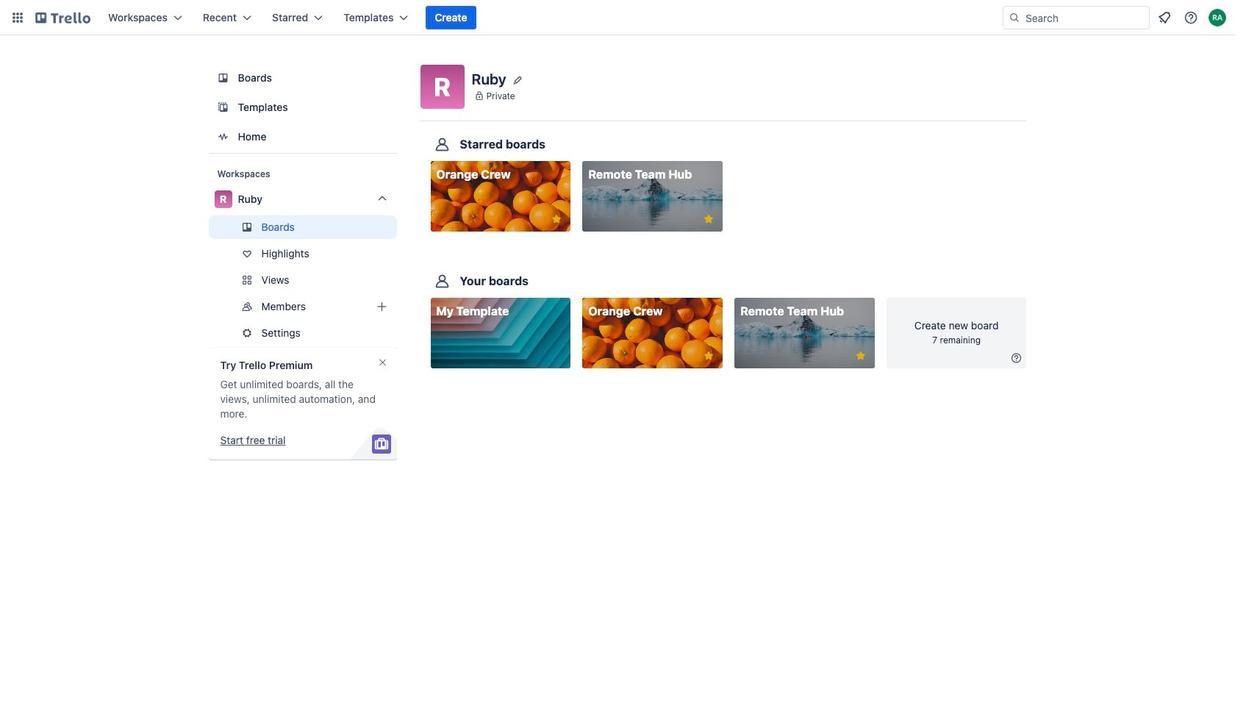 Task type: describe. For each thing, give the bounding box(es) containing it.
back to home image
[[35, 6, 90, 29]]

search image
[[1009, 12, 1021, 24]]

open information menu image
[[1184, 10, 1199, 25]]

board image
[[214, 69, 232, 87]]

primary element
[[0, 0, 1236, 35]]

home image
[[214, 128, 232, 146]]

ruby anderson (rubyanderson7) image
[[1209, 9, 1227, 26]]

template board image
[[214, 99, 232, 116]]

add image
[[373, 298, 391, 316]]

click to unstar this board. it will be removed from your starred list. image
[[702, 213, 716, 226]]



Task type: locate. For each thing, give the bounding box(es) containing it.
Search field
[[1021, 7, 1150, 28]]

click to unstar this board. it will be removed from your starred list. image
[[550, 213, 564, 226], [702, 350, 716, 363], [855, 350, 868, 363]]

0 horizontal spatial click to unstar this board. it will be removed from your starred list. image
[[550, 213, 564, 226]]

0 notifications image
[[1156, 9, 1174, 26]]

sm image
[[1010, 351, 1024, 366]]

2 horizontal spatial click to unstar this board. it will be removed from your starred list. image
[[855, 350, 868, 363]]

1 horizontal spatial click to unstar this board. it will be removed from your starred list. image
[[702, 350, 716, 363]]



Task type: vqa. For each thing, say whether or not it's contained in the screenshot.
faster
no



